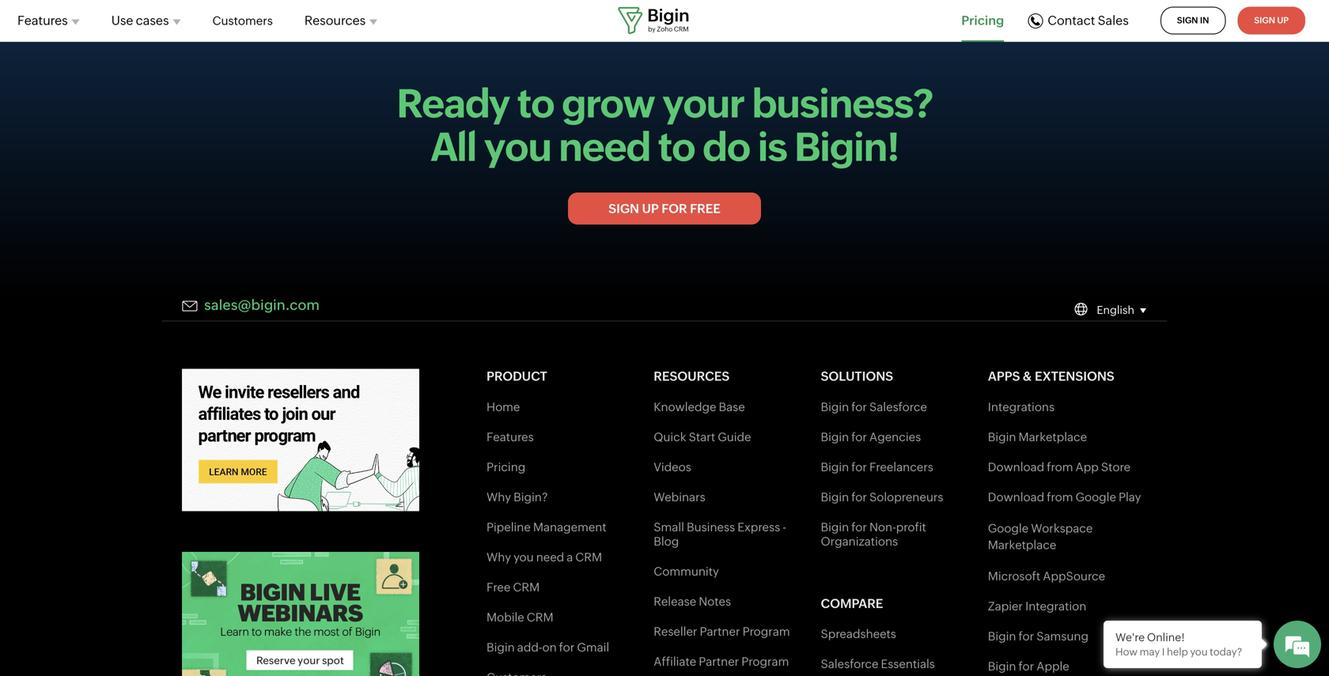 Task type: locate. For each thing, give the bounding box(es) containing it.
for for bigin for samsung
[[1019, 630, 1035, 644]]

0 horizontal spatial free
[[487, 581, 511, 595]]

bigin for bigin for apple
[[988, 660, 1017, 674]]

why up pipeline
[[487, 491, 511, 504]]

customers
[[213, 14, 273, 28]]

for up organizations at the right bottom of the page
[[852, 521, 867, 535]]

1 vertical spatial pricing
[[487, 461, 526, 474]]

0 horizontal spatial pricing
[[487, 461, 526, 474]]

base
[[719, 400, 745, 414]]

google down 'app'
[[1076, 491, 1117, 504]]

2 from from the top
[[1047, 491, 1074, 504]]

crm for mobile crm
[[527, 611, 554, 625]]

for inside bigin for non-profit organizations
[[852, 521, 867, 535]]

pricing
[[962, 13, 1004, 28], [487, 461, 526, 474]]

you for we're
[[1191, 647, 1208, 658]]

2 why from the top
[[487, 551, 511, 565]]

1 from from the top
[[1047, 461, 1074, 474]]

contact sales
[[1048, 13, 1129, 28]]

from down download from app store
[[1047, 491, 1074, 504]]

integration
[[1026, 600, 1087, 614]]

bigin?
[[514, 491, 548, 504]]

you right help
[[1191, 647, 1208, 658]]

bigin for bigin for freelancers
[[821, 461, 849, 474]]

sign up for free link
[[568, 193, 761, 225]]

0 vertical spatial partner
[[700, 625, 740, 639]]

extensions
[[1035, 369, 1115, 384]]

you inside the we're online! how may i help you today?
[[1191, 647, 1208, 658]]

bigin for bigin for salesforce
[[821, 400, 849, 414]]

1 vertical spatial marketplace
[[988, 538, 1057, 552]]

to left grow
[[517, 81, 554, 126]]

for up bigin for apple
[[1019, 630, 1035, 644]]

from left 'app'
[[1047, 461, 1074, 474]]

need left a
[[536, 551, 564, 565]]

need up up
[[559, 124, 651, 170]]

why bigin?
[[487, 491, 548, 504]]

we're
[[1116, 632, 1145, 644]]

you inside ready to grow your business? all you need to do is bigin!
[[484, 124, 551, 170]]

download
[[988, 461, 1045, 474], [988, 491, 1045, 504]]

ready to grow your business? all you need to do is bigin!
[[397, 81, 933, 170]]

samsung
[[1037, 630, 1089, 644]]

0 vertical spatial download
[[988, 461, 1045, 474]]

app
[[1076, 461, 1099, 474]]

0 horizontal spatial sign
[[609, 201, 639, 216]]

pricing link
[[962, 11, 1004, 30], [487, 461, 526, 474]]

we're online! how may i help you today?
[[1116, 632, 1243, 658]]

your
[[662, 81, 745, 126]]

salesforce down spreadsheets link
[[821, 658, 879, 672]]

crm up bigin add-on for gmail "link"
[[527, 611, 554, 625]]

crm
[[576, 551, 602, 565], [513, 581, 540, 595], [527, 611, 554, 625]]

for down solutions
[[852, 400, 867, 414]]

for down bigin for freelancers link
[[852, 491, 867, 504]]

sign for sign up for free
[[609, 201, 639, 216]]

community link
[[654, 565, 719, 579]]

1 horizontal spatial sign
[[1255, 15, 1276, 25]]

pipeline management
[[487, 521, 607, 535]]

0 vertical spatial free
[[690, 201, 721, 216]]

marketplace up download from app store
[[1019, 430, 1087, 444]]

1 vertical spatial partner
[[699, 655, 739, 669]]

help
[[1167, 647, 1189, 658]]

0 vertical spatial from
[[1047, 461, 1074, 474]]

1 horizontal spatial features
[[487, 430, 534, 444]]

download down bigin marketplace link
[[988, 461, 1045, 474]]

free crm
[[487, 581, 540, 595]]

you
[[484, 124, 551, 170], [514, 551, 534, 565], [1191, 647, 1208, 658]]

free up mobile
[[487, 581, 511, 595]]

use
[[111, 13, 133, 28]]

bigin for bigin add-on for gmail
[[487, 641, 515, 655]]

bigin inside bigin for non-profit organizations
[[821, 521, 849, 535]]

free right for
[[690, 201, 721, 216]]

mobile crm link
[[487, 611, 554, 625]]

1 vertical spatial download
[[988, 491, 1045, 504]]

you right the all
[[484, 124, 551, 170]]

bigin for apple link
[[988, 660, 1070, 674]]

1 download from the top
[[988, 461, 1045, 474]]

google up 'microsoft'
[[988, 522, 1029, 536]]

to left do at top right
[[658, 124, 695, 170]]

bigin for bigin for non-profit organizations
[[821, 521, 849, 535]]

crm up "mobile crm" link
[[513, 581, 540, 595]]

1 horizontal spatial pricing
[[962, 13, 1004, 28]]

bigin for bigin marketplace
[[988, 430, 1017, 444]]

2 vertical spatial crm
[[527, 611, 554, 625]]

partner up affiliate partner program
[[700, 625, 740, 639]]

1 vertical spatial sign
[[609, 201, 639, 216]]

guide
[[718, 430, 751, 444]]

apps & extensions
[[988, 369, 1115, 384]]

bigin for bigin for agencies
[[821, 430, 849, 444]]

0 vertical spatial pricing link
[[962, 11, 1004, 30]]

quick
[[654, 430, 687, 444]]

partner for reseller
[[700, 625, 740, 639]]

0 vertical spatial why
[[487, 491, 511, 504]]

apple
[[1037, 660, 1070, 674]]

affiliate
[[654, 655, 697, 669]]

partner down reseller partner program
[[699, 655, 739, 669]]

solutions
[[821, 369, 894, 384]]

for left 'apple'
[[1019, 660, 1035, 674]]

1 horizontal spatial to
[[658, 124, 695, 170]]

salesforce
[[870, 400, 927, 414], [821, 658, 879, 672]]

do
[[703, 124, 750, 170]]

for for bigin for solopreneurs
[[852, 491, 867, 504]]

google workspace marketplace
[[988, 522, 1093, 552]]

2 download from the top
[[988, 491, 1045, 504]]

non-
[[870, 521, 896, 535]]

program up affiliate partner program
[[743, 625, 790, 639]]

to
[[517, 81, 554, 126], [658, 124, 695, 170]]

resources
[[305, 13, 366, 28]]

mobile crm
[[487, 611, 554, 625]]

bigin add-on for gmail
[[487, 641, 610, 655]]

0 horizontal spatial google
[[988, 522, 1029, 536]]

download up google workspace marketplace
[[988, 491, 1045, 504]]

videos
[[654, 461, 692, 474]]

bigin for bigin for samsung
[[988, 630, 1017, 644]]

bigin marketplace
[[988, 430, 1087, 444]]

1 why from the top
[[487, 491, 511, 504]]

partner for affiliate
[[699, 655, 739, 669]]

for down bigin for salesforce link
[[852, 430, 867, 444]]

features
[[17, 13, 68, 28], [487, 430, 534, 444]]

2 vertical spatial you
[[1191, 647, 1208, 658]]

1 vertical spatial program
[[742, 655, 789, 669]]

0 horizontal spatial to
[[517, 81, 554, 126]]

for
[[662, 201, 687, 216]]

google
[[1076, 491, 1117, 504], [988, 522, 1029, 536]]

profit
[[896, 521, 927, 535]]

program down reseller partner program
[[742, 655, 789, 669]]

0 horizontal spatial pricing link
[[487, 461, 526, 474]]

up
[[1278, 15, 1289, 25]]

bigin partners image
[[182, 369, 419, 512]]

why down pipeline
[[487, 551, 511, 565]]

1 horizontal spatial free
[[690, 201, 721, 216]]

-
[[783, 521, 787, 535]]

1 horizontal spatial google
[[1076, 491, 1117, 504]]

crm right a
[[576, 551, 602, 565]]

0 vertical spatial google
[[1076, 491, 1117, 504]]

from
[[1047, 461, 1074, 474], [1047, 491, 1074, 504]]

notes
[[699, 595, 731, 609]]

1 vertical spatial pricing link
[[487, 461, 526, 474]]

contact sales link
[[1028, 13, 1129, 28]]

bigin for non-profit organizations
[[821, 521, 927, 549]]

sales@bigin.com link
[[182, 297, 320, 313]]

1 vertical spatial crm
[[513, 581, 540, 595]]

play
[[1119, 491, 1142, 504]]

1 vertical spatial google
[[988, 522, 1029, 536]]

0 vertical spatial program
[[743, 625, 790, 639]]

0 vertical spatial sign
[[1255, 15, 1276, 25]]

webinars link
[[654, 491, 706, 504]]

1 vertical spatial salesforce
[[821, 658, 879, 672]]

zapier integration
[[988, 600, 1087, 614]]

add-
[[517, 641, 543, 655]]

1 vertical spatial why
[[487, 551, 511, 565]]

business
[[687, 521, 735, 535]]

salesforce up agencies
[[870, 400, 927, 414]]

program for affiliate partner program
[[742, 655, 789, 669]]

integrations link
[[988, 400, 1055, 414]]

0 horizontal spatial features
[[17, 13, 68, 28]]

why
[[487, 491, 511, 504], [487, 551, 511, 565]]

why for why bigin?
[[487, 491, 511, 504]]

google inside google workspace marketplace
[[988, 522, 1029, 536]]

i
[[1162, 647, 1165, 658]]

for down bigin for agencies
[[852, 461, 867, 474]]

marketplace up 'microsoft'
[[988, 538, 1057, 552]]

1 vertical spatial from
[[1047, 491, 1074, 504]]

0 vertical spatial need
[[559, 124, 651, 170]]

0 vertical spatial you
[[484, 124, 551, 170]]

you up free crm
[[514, 551, 534, 565]]

need
[[559, 124, 651, 170], [536, 551, 564, 565]]



Task type: vqa. For each thing, say whether or not it's contained in the screenshot.
onboarding
no



Task type: describe. For each thing, give the bounding box(es) containing it.
features link
[[487, 430, 534, 444]]

pipeline
[[487, 521, 531, 535]]

for for bigin for agencies
[[852, 430, 867, 444]]

1 vertical spatial need
[[536, 551, 564, 565]]

crm for free crm
[[513, 581, 540, 595]]

reseller partner program
[[654, 625, 790, 639]]

sign for sign up
[[1255, 15, 1276, 25]]

download for download from google play
[[988, 491, 1045, 504]]

pipeline management link
[[487, 521, 607, 535]]

sign in
[[1177, 15, 1210, 25]]

on
[[543, 641, 557, 655]]

resources
[[654, 369, 730, 384]]

need inside ready to grow your business? all you need to do is bigin!
[[559, 124, 651, 170]]

bigin for bigin for solopreneurs
[[821, 491, 849, 504]]

quick start guide link
[[654, 430, 751, 444]]

reseller
[[654, 625, 698, 639]]

express
[[738, 521, 780, 535]]

product
[[487, 369, 547, 384]]

for for bigin for apple
[[1019, 660, 1035, 674]]

release notes link
[[654, 595, 731, 609]]

0 vertical spatial crm
[[576, 551, 602, 565]]

sign
[[1177, 15, 1199, 25]]

bigin for samsung link
[[988, 630, 1089, 644]]

1 horizontal spatial pricing link
[[962, 11, 1004, 30]]

bigin for salesforce
[[821, 400, 927, 414]]

a
[[567, 551, 573, 565]]

integrations
[[988, 400, 1055, 414]]

compare
[[821, 597, 883, 611]]

sign up for free
[[609, 201, 721, 216]]

microsoft
[[988, 570, 1041, 584]]

sales
[[1098, 13, 1129, 28]]

release notes
[[654, 595, 731, 609]]

may
[[1140, 647, 1160, 658]]

small business express - blog
[[654, 521, 787, 549]]

bigin for solopreneurs link
[[821, 491, 944, 504]]

download from app store
[[988, 461, 1131, 474]]

use cases
[[111, 13, 169, 28]]

how
[[1116, 647, 1138, 658]]

store
[[1102, 461, 1131, 474]]

gmail
[[577, 641, 610, 655]]

knowledge
[[654, 400, 717, 414]]

1 vertical spatial free
[[487, 581, 511, 595]]

bigin for solopreneurs
[[821, 491, 944, 504]]

salesforce essentials
[[821, 658, 935, 672]]

download from google play
[[988, 491, 1142, 504]]

bigin for salesforce link
[[821, 400, 927, 414]]

you for ready
[[484, 124, 551, 170]]

0 vertical spatial pricing
[[962, 13, 1004, 28]]

bigin for agencies
[[821, 430, 921, 444]]

business?
[[752, 81, 933, 126]]

knowledge base
[[654, 400, 745, 414]]

apps
[[988, 369, 1021, 384]]

google workspace marketplace link
[[988, 522, 1093, 552]]

up
[[642, 201, 659, 216]]

contact
[[1048, 13, 1096, 28]]

agencies
[[870, 430, 921, 444]]

workspace
[[1031, 522, 1093, 536]]

why for why you need a crm
[[487, 551, 511, 565]]

program for reseller partner program
[[743, 625, 790, 639]]

zapier
[[988, 600, 1023, 614]]

small bussiness | bigin image
[[182, 553, 419, 677]]

from for app
[[1047, 461, 1074, 474]]

community
[[654, 565, 719, 579]]

affiliate partner program
[[654, 655, 789, 669]]

0 vertical spatial salesforce
[[870, 400, 927, 414]]

home link
[[487, 400, 520, 414]]

from for google
[[1047, 491, 1074, 504]]

blog
[[654, 535, 679, 549]]

&
[[1023, 369, 1032, 384]]

for for bigin for non-profit organizations
[[852, 521, 867, 535]]

spreadsheets
[[821, 628, 897, 642]]

is
[[758, 124, 787, 170]]

0 vertical spatial features
[[17, 13, 68, 28]]

sign up link
[[1238, 7, 1306, 34]]

grow
[[562, 81, 655, 126]]

customers link
[[213, 5, 273, 37]]

for for bigin for freelancers
[[852, 461, 867, 474]]

sign up
[[1255, 15, 1289, 25]]

affiliate partner program link
[[654, 655, 789, 669]]

0 vertical spatial marketplace
[[1019, 430, 1087, 444]]

bigin for samsung
[[988, 630, 1089, 644]]

bigin!
[[795, 124, 899, 170]]

marketplace inside google workspace marketplace
[[988, 538, 1057, 552]]

home
[[487, 400, 520, 414]]

1 vertical spatial you
[[514, 551, 534, 565]]

online!
[[1147, 632, 1185, 644]]

free crm link
[[487, 581, 540, 595]]

salesforce essentials link
[[821, 658, 935, 672]]

bigin for agencies link
[[821, 430, 921, 444]]

why you need a crm link
[[487, 551, 602, 565]]

reseller partner program link
[[654, 625, 790, 639]]

today?
[[1210, 647, 1243, 658]]

1 vertical spatial features
[[487, 430, 534, 444]]

bigin add-on for gmail link
[[487, 641, 610, 655]]

for right on
[[559, 641, 575, 655]]

microsoft appsource
[[988, 570, 1106, 584]]

bigin for apple
[[988, 660, 1070, 674]]

microsoft appsource link
[[988, 570, 1106, 584]]

bigin for freelancers
[[821, 461, 934, 474]]

organizations
[[821, 535, 898, 549]]

for for bigin for salesforce
[[852, 400, 867, 414]]

solopreneurs
[[870, 491, 944, 504]]

in
[[1200, 15, 1210, 25]]

download for download from app store
[[988, 461, 1045, 474]]



